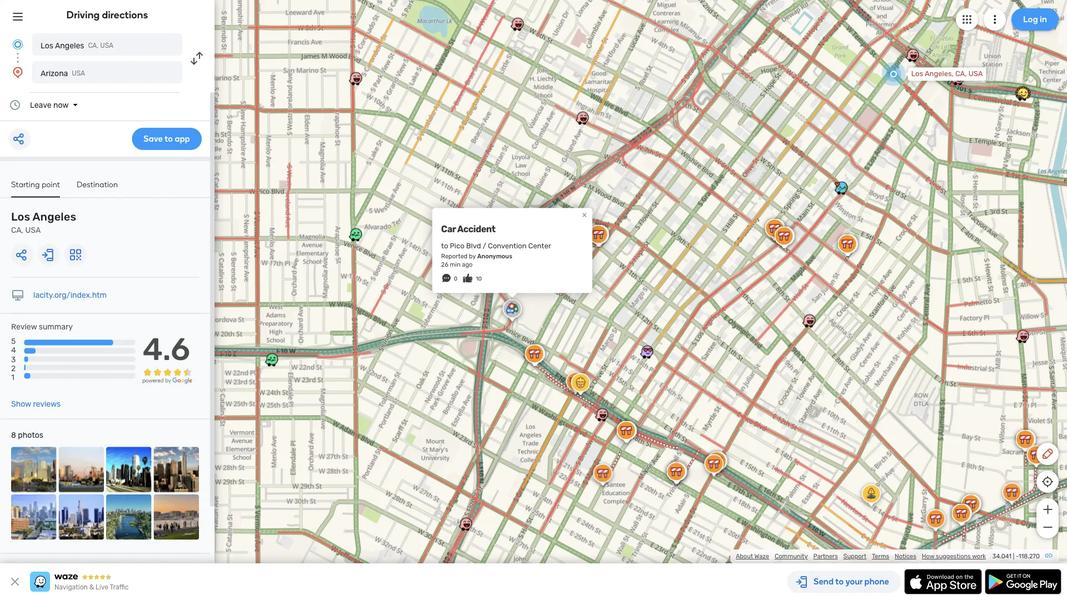 Task type: vqa. For each thing, say whether or not it's contained in the screenshot.
Manhattan related to Chinatown YMCA, Manhattan driving directions
no



Task type: locate. For each thing, give the bounding box(es) containing it.
reported
[[441, 253, 468, 260], [441, 253, 468, 260]]

point
[[42, 180, 60, 189]]

current location image
[[11, 38, 24, 51]]

× link
[[580, 210, 590, 220], [580, 210, 590, 220]]

118.270
[[1019, 553, 1040, 560]]

ca,
[[88, 42, 99, 49], [956, 70, 967, 78], [11, 226, 23, 235]]

34.041 | -118.270
[[993, 553, 1040, 560]]

5
[[11, 337, 16, 346]]

search
[[54, 563, 79, 572]]

computer image
[[11, 289, 24, 302]]

2 horizontal spatial los
[[912, 70, 923, 78]]

usa down starting point button
[[25, 226, 41, 235]]

suggestions
[[936, 553, 971, 560]]

los left angeles,
[[912, 70, 923, 78]]

26
[[441, 261, 449, 268], [441, 261, 449, 268]]

traffic
[[110, 584, 129, 592]]

×
[[582, 210, 587, 220], [582, 210, 587, 220]]

starting point
[[11, 180, 60, 189]]

usa down driving directions
[[100, 42, 113, 49]]

community
[[775, 553, 808, 560]]

1 horizontal spatial ca,
[[88, 42, 99, 49]]

destination
[[77, 180, 118, 189]]

review
[[11, 322, 37, 332]]

to
[[441, 242, 448, 251], [441, 242, 448, 251]]

angeles down point
[[33, 210, 76, 223]]

accident
[[457, 224, 496, 234], [457, 224, 496, 234]]

1 horizontal spatial los
[[41, 41, 53, 50]]

los inside los angeles ca, usa
[[11, 210, 30, 223]]

show
[[11, 400, 31, 409]]

ca, down driving
[[88, 42, 99, 49]]

about
[[736, 553, 753, 560]]

0 vertical spatial los
[[41, 41, 53, 50]]

1 vertical spatial ca,
[[956, 70, 967, 78]]

to pico blvd / convention center reported by anonymous 26 min ago
[[441, 242, 551, 268], [441, 242, 551, 268]]

los angeles ca, usa down starting point button
[[11, 210, 76, 235]]

angeles,
[[925, 70, 954, 78]]

people
[[11, 563, 36, 572]]

arizona usa
[[41, 69, 85, 78]]

los angeles ca, usa down driving
[[41, 41, 113, 50]]

0 horizontal spatial los
[[11, 210, 30, 223]]

usa
[[100, 42, 113, 49], [72, 69, 85, 77], [969, 70, 983, 78], [25, 226, 41, 235]]

angeles up arizona usa
[[55, 41, 84, 50]]

community link
[[775, 553, 808, 560]]

lacity.org/index.htm
[[33, 291, 107, 300]]

0
[[454, 276, 458, 282], [454, 276, 458, 282]]

image 6 of los angeles, los angeles image
[[59, 495, 104, 540]]

photos
[[18, 431, 43, 440]]

los up the arizona
[[41, 41, 53, 50]]

image 8 of los angeles, los angeles image
[[154, 495, 199, 540]]

10
[[476, 276, 482, 282], [476, 276, 482, 282]]

image 2 of los angeles, los angeles image
[[59, 447, 104, 493]]

car accident
[[441, 224, 496, 234], [441, 224, 496, 234]]

ca, down starting point button
[[11, 226, 23, 235]]

waze
[[755, 553, 769, 560]]

center
[[528, 242, 551, 251], [528, 242, 551, 251]]

by
[[469, 253, 476, 260], [469, 253, 476, 260]]

min
[[450, 261, 461, 268], [450, 261, 461, 268]]

how suggestions work link
[[922, 553, 986, 560]]

starting point button
[[11, 180, 60, 198]]

ca, right angeles,
[[956, 70, 967, 78]]

0 vertical spatial angeles
[[55, 41, 84, 50]]

1
[[11, 373, 14, 382]]

angeles
[[55, 41, 84, 50], [33, 210, 76, 223]]

2 vertical spatial ca,
[[11, 226, 23, 235]]

x image
[[8, 575, 22, 589]]

1 vertical spatial los angeles ca, usa
[[11, 210, 76, 235]]

image 1 of los angeles, los angeles image
[[11, 447, 56, 493]]

ago
[[462, 261, 473, 268], [462, 261, 473, 268]]

terms
[[872, 553, 890, 560]]

car
[[441, 224, 456, 234], [441, 224, 456, 234]]

how
[[922, 553, 935, 560]]

los
[[41, 41, 53, 50], [912, 70, 923, 78], [11, 210, 30, 223]]

blvd
[[466, 242, 481, 251], [466, 242, 481, 251]]

notices link
[[895, 553, 917, 560]]

convention
[[488, 242, 527, 251], [488, 242, 527, 251]]

show reviews
[[11, 400, 61, 409]]

pencil image
[[1041, 448, 1055, 461]]

about waze community partners support terms notices how suggestions work
[[736, 553, 986, 560]]

los down starting point button
[[11, 210, 30, 223]]

&
[[89, 584, 94, 592]]

partners
[[814, 553, 838, 560]]

2 vertical spatial los
[[11, 210, 30, 223]]

image 4 of los angeles, los angeles image
[[154, 447, 199, 493]]

zoom out image
[[1041, 521, 1055, 534]]

los angeles ca, usa
[[41, 41, 113, 50], [11, 210, 76, 235]]

live
[[96, 584, 108, 592]]

now
[[53, 100, 69, 110]]

support
[[844, 553, 867, 560]]

pico
[[450, 242, 465, 251], [450, 242, 465, 251]]

/
[[483, 242, 486, 251], [483, 242, 486, 251]]

usa right the arizona
[[72, 69, 85, 77]]

work
[[972, 553, 986, 560]]

image 3 of los angeles, los angeles image
[[106, 447, 151, 493]]

people also search for
[[11, 563, 91, 572]]

reviews
[[33, 400, 61, 409]]

1 vertical spatial angeles
[[33, 210, 76, 223]]

anonymous
[[477, 253, 512, 260], [477, 253, 512, 260]]



Task type: describe. For each thing, give the bounding box(es) containing it.
review summary
[[11, 322, 73, 332]]

4.6
[[143, 331, 190, 368]]

terms link
[[872, 553, 890, 560]]

angeles inside los angeles ca, usa
[[33, 210, 76, 223]]

directions
[[102, 9, 148, 21]]

4
[[11, 346, 16, 355]]

8 photos
[[11, 431, 43, 440]]

about waze link
[[736, 553, 769, 560]]

driving directions
[[66, 9, 148, 21]]

support link
[[844, 553, 867, 560]]

los angeles, ca, usa
[[912, 70, 983, 78]]

clock image
[[8, 98, 22, 112]]

0 vertical spatial los angeles ca, usa
[[41, 41, 113, 50]]

location image
[[11, 66, 24, 79]]

arizona
[[41, 69, 68, 78]]

image 7 of los angeles, los angeles image
[[106, 495, 151, 540]]

starting
[[11, 180, 40, 189]]

usa inside arizona usa
[[72, 69, 85, 77]]

for
[[81, 563, 91, 572]]

5 4 3 2 1
[[11, 337, 16, 382]]

destination button
[[77, 180, 118, 197]]

also
[[38, 563, 52, 572]]

link image
[[1045, 551, 1053, 560]]

1 vertical spatial los
[[912, 70, 923, 78]]

0 horizontal spatial ca,
[[11, 226, 23, 235]]

notices
[[895, 553, 917, 560]]

driving
[[66, 9, 100, 21]]

8
[[11, 431, 16, 440]]

2 horizontal spatial ca,
[[956, 70, 967, 78]]

leave
[[30, 100, 51, 110]]

-
[[1016, 553, 1019, 560]]

|
[[1013, 553, 1015, 560]]

leave now
[[30, 100, 69, 110]]

summary
[[39, 322, 73, 332]]

zoom in image
[[1041, 503, 1055, 516]]

2
[[11, 364, 16, 373]]

image 5 of los angeles, los angeles image
[[11, 495, 56, 540]]

partners link
[[814, 553, 838, 560]]

navigation
[[54, 584, 88, 592]]

34.041
[[993, 553, 1012, 560]]

0 vertical spatial ca,
[[88, 42, 99, 49]]

navigation & live traffic
[[54, 584, 129, 592]]

usa right angeles,
[[969, 70, 983, 78]]

3
[[11, 355, 16, 364]]

lacity.org/index.htm link
[[33, 291, 107, 300]]



